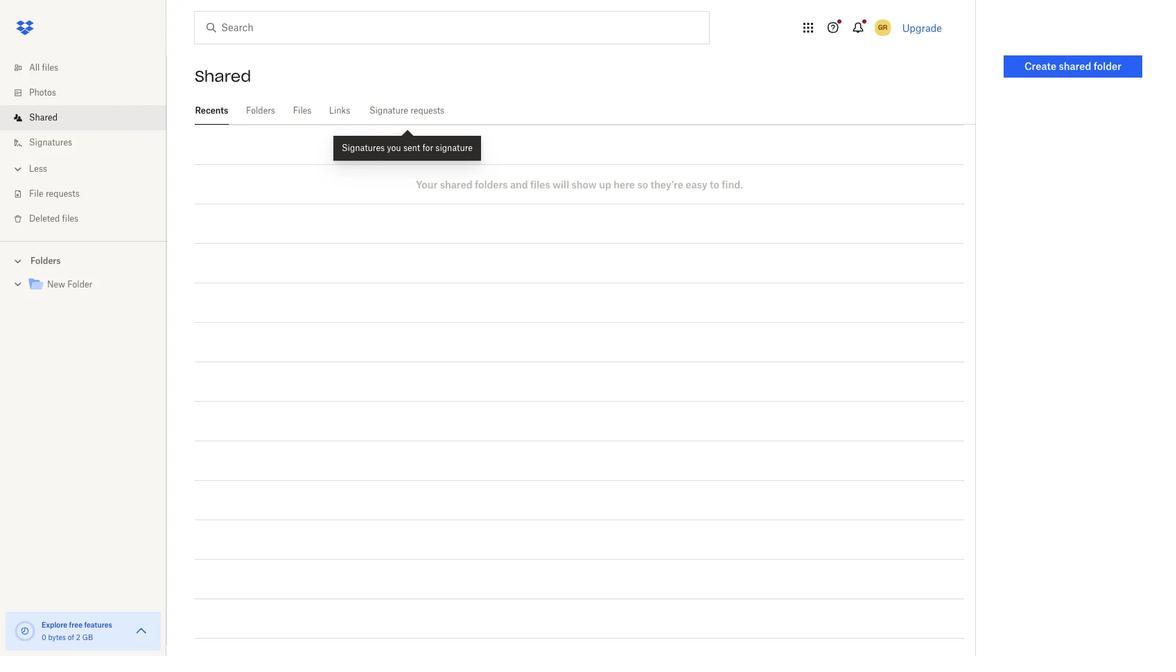 Task type: vqa. For each thing, say whether or not it's contained in the screenshot.
the right files
yes



Task type: locate. For each thing, give the bounding box(es) containing it.
shared
[[1059, 60, 1091, 72], [440, 179, 472, 190]]

0 horizontal spatial files
[[42, 62, 58, 73]]

folder
[[67, 279, 92, 290]]

signatures you sent for signature
[[342, 143, 473, 153]]

for
[[422, 143, 433, 153]]

files link
[[293, 97, 312, 123]]

they're
[[651, 179, 683, 190]]

create shared folder
[[1025, 60, 1122, 72]]

signatures inside 'list'
[[29, 137, 72, 148]]

photos link
[[11, 80, 166, 105]]

folders up new
[[31, 256, 61, 266]]

recents
[[195, 105, 228, 116]]

1 vertical spatial folders
[[31, 256, 61, 266]]

sent
[[403, 143, 420, 153]]

0 horizontal spatial folders
[[31, 256, 61, 266]]

0 horizontal spatial shared
[[440, 179, 472, 190]]

requests inside "link"
[[46, 189, 80, 199]]

files for deleted files
[[62, 214, 78, 224]]

0 horizontal spatial signatures
[[29, 137, 72, 148]]

0 horizontal spatial shared
[[29, 112, 58, 123]]

files right all
[[42, 62, 58, 73]]

and
[[510, 179, 528, 190]]

quota usage element
[[14, 620, 36, 643]]

shared left folder
[[1059, 60, 1091, 72]]

files right the deleted
[[62, 214, 78, 224]]

0 horizontal spatial requests
[[46, 189, 80, 199]]

requests up for
[[411, 105, 444, 116]]

links link
[[329, 97, 351, 123]]

gb
[[82, 634, 93, 642]]

shared down photos
[[29, 112, 58, 123]]

1 vertical spatial shared
[[29, 112, 58, 123]]

1 horizontal spatial shared
[[1059, 60, 1091, 72]]

signatures up less
[[29, 137, 72, 148]]

folders left files
[[246, 105, 275, 116]]

0
[[42, 634, 46, 642]]

1 horizontal spatial files
[[62, 214, 78, 224]]

list
[[0, 47, 166, 241]]

1 vertical spatial files
[[530, 179, 550, 190]]

1 vertical spatial requests
[[46, 189, 80, 199]]

deleted files
[[29, 214, 78, 224]]

1 horizontal spatial shared
[[195, 67, 251, 86]]

tab list
[[195, 97, 975, 125]]

requests
[[411, 105, 444, 116], [46, 189, 80, 199]]

files
[[293, 105, 312, 116]]

list containing all files
[[0, 47, 166, 241]]

1 vertical spatial shared
[[440, 179, 472, 190]]

shared up recents link
[[195, 67, 251, 86]]

explore
[[42, 621, 67, 629]]

dropbox image
[[11, 14, 39, 42]]

files
[[42, 62, 58, 73], [530, 179, 550, 190], [62, 214, 78, 224]]

1 horizontal spatial requests
[[411, 105, 444, 116]]

file
[[29, 189, 43, 199]]

features
[[84, 621, 112, 629]]

0 vertical spatial shared
[[1059, 60, 1091, 72]]

2 vertical spatial files
[[62, 214, 78, 224]]

you
[[387, 143, 401, 153]]

shared right your
[[440, 179, 472, 190]]

signatures for signatures
[[29, 137, 72, 148]]

your
[[416, 179, 438, 190]]

deleted files link
[[11, 207, 166, 232]]

shared inside button
[[1059, 60, 1091, 72]]

shared
[[195, 67, 251, 86], [29, 112, 58, 123]]

0 vertical spatial files
[[42, 62, 58, 73]]

signatures left you
[[342, 143, 385, 153]]

1 horizontal spatial folders
[[246, 105, 275, 116]]

signatures link
[[11, 130, 166, 155]]

0 vertical spatial folders
[[246, 105, 275, 116]]

1 horizontal spatial signatures
[[342, 143, 385, 153]]

folders
[[246, 105, 275, 116], [31, 256, 61, 266]]

all files
[[29, 62, 58, 73]]

0 vertical spatial requests
[[411, 105, 444, 116]]

all files link
[[11, 55, 166, 80]]

links
[[329, 105, 350, 116]]

folders inside folders button
[[31, 256, 61, 266]]

here
[[614, 179, 635, 190]]

upgrade link
[[902, 22, 942, 34]]

less image
[[11, 162, 25, 176]]

Search in folder "Dropbox" text field
[[221, 20, 681, 35]]

files left will
[[530, 179, 550, 190]]

requests for signature requests
[[411, 105, 444, 116]]

requests right "file"
[[46, 189, 80, 199]]

signatures
[[29, 137, 72, 148], [342, 143, 385, 153]]

gr
[[878, 23, 888, 32]]

create
[[1025, 60, 1057, 72]]

deleted
[[29, 214, 60, 224]]

new
[[47, 279, 65, 290]]



Task type: describe. For each thing, give the bounding box(es) containing it.
new folder link
[[28, 276, 155, 295]]

create shared folder button
[[1004, 55, 1142, 78]]

signature
[[436, 143, 473, 153]]

folder
[[1094, 60, 1122, 72]]

file requests link
[[11, 182, 166, 207]]

2 horizontal spatial files
[[530, 179, 550, 190]]

signatures for signatures you sent for signature
[[342, 143, 385, 153]]

explore free features 0 bytes of 2 gb
[[42, 621, 112, 642]]

will
[[553, 179, 569, 190]]

signature
[[369, 105, 408, 116]]

upgrade
[[902, 22, 942, 34]]

shared link
[[11, 105, 166, 130]]

new folder
[[47, 279, 92, 290]]

files for all files
[[42, 62, 58, 73]]

bytes
[[48, 634, 66, 642]]

less
[[29, 164, 47, 174]]

file requests
[[29, 189, 80, 199]]

signature requests
[[369, 105, 444, 116]]

easy
[[686, 179, 707, 190]]

photos
[[29, 87, 56, 98]]

find.
[[722, 179, 743, 190]]

folders link
[[245, 97, 276, 123]]

signature requests link
[[367, 97, 446, 123]]

all
[[29, 62, 40, 73]]

requests for file requests
[[46, 189, 80, 199]]

shared inside list item
[[29, 112, 58, 123]]

show
[[572, 179, 597, 190]]

2
[[76, 634, 80, 642]]

shared for your
[[440, 179, 472, 190]]

recents link
[[195, 97, 229, 123]]

folders button
[[0, 250, 166, 271]]

folders inside folders link
[[246, 105, 275, 116]]

free
[[69, 621, 82, 629]]

gr button
[[872, 17, 894, 39]]

0 vertical spatial shared
[[195, 67, 251, 86]]

folders
[[475, 179, 508, 190]]

shared for create
[[1059, 60, 1091, 72]]

tab list containing recents
[[195, 97, 975, 125]]

to
[[710, 179, 719, 190]]

your shared folders and files will show up here so they're easy to find.
[[416, 179, 743, 190]]

up
[[599, 179, 611, 190]]

shared list item
[[0, 105, 166, 130]]

so
[[637, 179, 648, 190]]

of
[[68, 634, 74, 642]]



